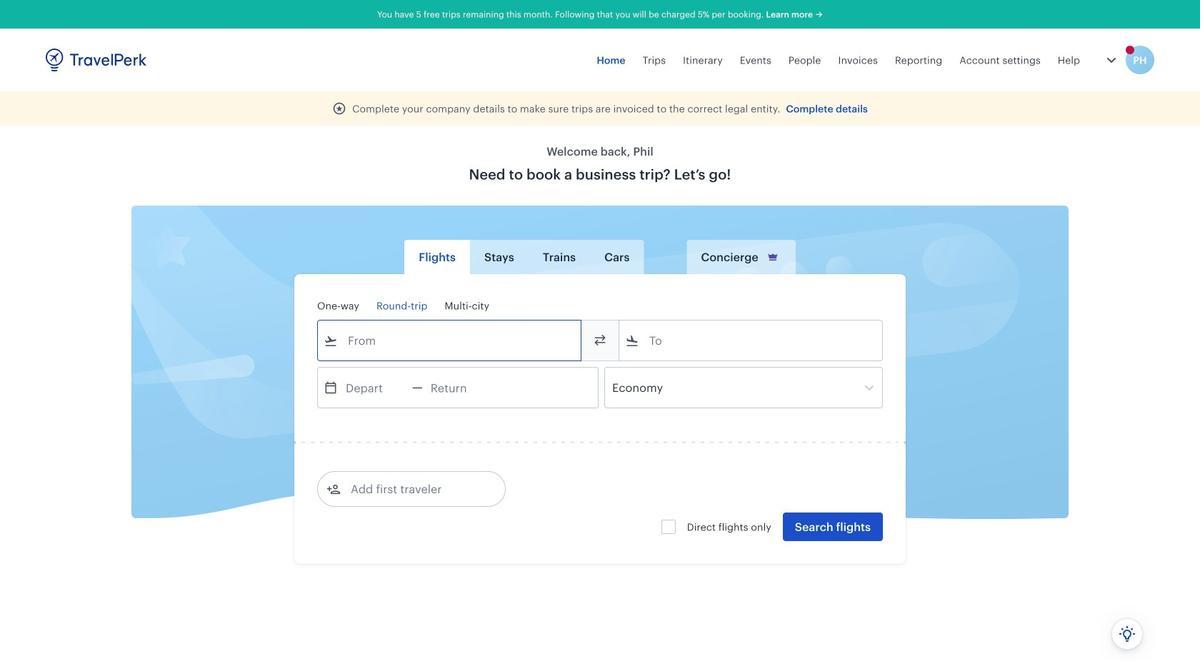 Task type: vqa. For each thing, say whether or not it's contained in the screenshot.
Depart FIELD
no



Task type: describe. For each thing, give the bounding box(es) containing it.
Depart text field
[[338, 368, 412, 408]]

Add first traveler search field
[[341, 478, 489, 501]]

From search field
[[338, 329, 562, 352]]

Return text field
[[423, 368, 497, 408]]



Task type: locate. For each thing, give the bounding box(es) containing it.
To search field
[[639, 329, 864, 352]]



